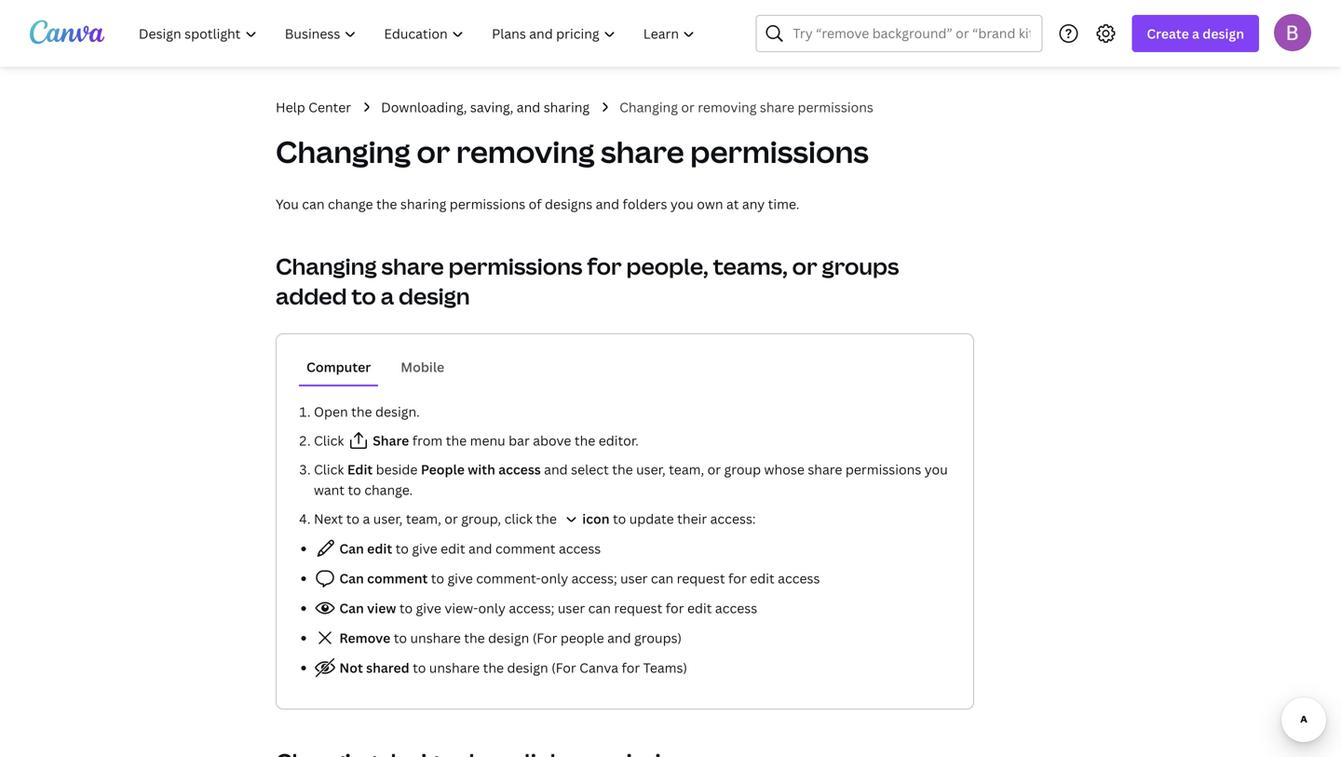 Task type: locate. For each thing, give the bounding box(es) containing it.
2 vertical spatial a
[[363, 510, 370, 528]]

changing or removing share permissions
[[620, 98, 874, 116], [276, 131, 869, 172]]

for up groups)
[[666, 599, 684, 617]]

their
[[677, 510, 707, 528]]

only for comment-
[[541, 570, 568, 587]]

the down view-
[[464, 629, 485, 647]]

1 vertical spatial user,
[[373, 510, 403, 528]]

edit down next to a user, team, or group, click the
[[441, 540, 465, 557]]

only
[[541, 570, 568, 587], [478, 599, 506, 617]]

and right saving,
[[517, 98, 540, 116]]

canva
[[580, 659, 618, 677]]

0 vertical spatial user
[[620, 570, 648, 587]]

you can change the sharing permissions of designs and folders you own at any time.
[[276, 195, 800, 213]]

1 vertical spatial team,
[[406, 510, 441, 528]]

0 horizontal spatial comment
[[367, 570, 428, 587]]

saving,
[[470, 98, 514, 116]]

a inside dropdown button
[[1192, 25, 1200, 42]]

can for view
[[339, 599, 364, 617]]

can up groups)
[[651, 570, 674, 587]]

can left view
[[339, 599, 364, 617]]

menu
[[470, 432, 506, 449]]

open the design.
[[314, 403, 420, 421]]

you inside 'and select the user, team, or group whose share permissions you want to change.'
[[925, 461, 948, 478]]

access; up can view to give view-only access; user can request for edit access at the bottom
[[572, 570, 617, 587]]

request
[[677, 570, 725, 587], [614, 599, 663, 617]]

you for folders
[[670, 195, 694, 213]]

request up groups)
[[614, 599, 663, 617]]

access;
[[572, 570, 617, 587], [509, 599, 555, 617]]

can down next
[[339, 540, 364, 557]]

editor.
[[599, 432, 639, 449]]

0 vertical spatial request
[[677, 570, 725, 587]]

and
[[517, 98, 540, 116], [596, 195, 619, 213], [544, 461, 568, 478], [469, 540, 492, 557], [607, 629, 631, 647]]

0 vertical spatial you
[[670, 195, 694, 213]]

to down edit
[[348, 481, 361, 499]]

edit down access: on the right bottom
[[750, 570, 775, 587]]

0 horizontal spatial only
[[478, 599, 506, 617]]

change.
[[364, 481, 413, 499]]

help center
[[276, 98, 351, 116]]

1 vertical spatial request
[[614, 599, 663, 617]]

2 can from the top
[[339, 570, 364, 587]]

user, inside 'and select the user, team, or group whose share permissions you want to change.'
[[636, 461, 666, 478]]

1 vertical spatial you
[[925, 461, 948, 478]]

2 horizontal spatial can
[[651, 570, 674, 587]]

open
[[314, 403, 348, 421]]

0 horizontal spatial request
[[614, 599, 663, 617]]

sharing right change
[[400, 195, 446, 213]]

1 horizontal spatial user,
[[636, 461, 666, 478]]

team,
[[669, 461, 704, 478], [406, 510, 441, 528]]

and up canva
[[607, 629, 631, 647]]

1 horizontal spatial removing
[[698, 98, 757, 116]]

the right click
[[536, 510, 557, 528]]

changing
[[620, 98, 678, 116], [276, 131, 411, 172], [276, 251, 377, 281]]

(for down people
[[551, 659, 576, 677]]

access; up remove to unshare the design (for people and groups)
[[509, 599, 555, 617]]

the
[[376, 195, 397, 213], [351, 403, 372, 421], [446, 432, 467, 449], [575, 432, 595, 449], [612, 461, 633, 478], [536, 510, 557, 528], [464, 629, 485, 647], [483, 659, 504, 677]]

1 vertical spatial give
[[447, 570, 473, 587]]

user
[[620, 570, 648, 587], [558, 599, 585, 617]]

1 horizontal spatial comment
[[495, 540, 556, 557]]

0 vertical spatial can
[[302, 195, 325, 213]]

2 vertical spatial can
[[588, 599, 611, 617]]

(for
[[533, 629, 557, 647], [551, 659, 576, 677]]

access
[[499, 461, 541, 478], [559, 540, 601, 557], [778, 570, 820, 587], [715, 599, 757, 617]]

a right 'create' at the right top of page
[[1192, 25, 1200, 42]]

click
[[314, 432, 347, 449], [314, 461, 344, 478]]

1 click from the top
[[314, 432, 347, 449]]

permissions inside changing share permissions for people, teams, or groups added to a design
[[449, 251, 583, 281]]

update
[[629, 510, 674, 528]]

comment-
[[476, 570, 541, 587]]

only down comment-
[[478, 599, 506, 617]]

can
[[339, 540, 364, 557], [339, 570, 364, 587], [339, 599, 364, 617]]

or
[[681, 98, 695, 116], [417, 131, 450, 172], [792, 251, 817, 281], [708, 461, 721, 478], [445, 510, 458, 528]]

the down editor.
[[612, 461, 633, 478]]

click
[[504, 510, 533, 528]]

0 vertical spatial a
[[1192, 25, 1200, 42]]

2 vertical spatial give
[[416, 599, 441, 617]]

comment
[[495, 540, 556, 557], [367, 570, 428, 587]]

0 horizontal spatial user,
[[373, 510, 403, 528]]

can up people
[[588, 599, 611, 617]]

1 horizontal spatial a
[[381, 281, 394, 311]]

to right icon
[[613, 510, 626, 528]]

computer
[[306, 358, 371, 376]]

user, down editor.
[[636, 461, 666, 478]]

request for to give comment-only access; user can request for edit access
[[677, 570, 725, 587]]

group,
[[461, 510, 501, 528]]

click down open
[[314, 432, 347, 449]]

design down remove to unshare the design (for people and groups)
[[507, 659, 548, 677]]

1 vertical spatial can
[[339, 570, 364, 587]]

you for permissions
[[925, 461, 948, 478]]

to right added in the left top of the page
[[352, 281, 376, 311]]

to right next
[[346, 510, 360, 528]]

0 horizontal spatial a
[[363, 510, 370, 528]]

2 vertical spatial can
[[339, 599, 364, 617]]

comment down click
[[495, 540, 556, 557]]

to
[[352, 281, 376, 311], [348, 481, 361, 499], [346, 510, 360, 528], [613, 510, 626, 528], [395, 540, 409, 557], [431, 570, 444, 587], [399, 599, 413, 617], [394, 629, 407, 647], [413, 659, 426, 677]]

team, down change.
[[406, 510, 441, 528]]

0 vertical spatial give
[[412, 540, 437, 557]]

a right added in the left top of the page
[[381, 281, 394, 311]]

1 vertical spatial click
[[314, 461, 344, 478]]

any
[[742, 195, 765, 213]]

beside
[[376, 461, 418, 478]]

0 horizontal spatial sharing
[[400, 195, 446, 213]]

0 vertical spatial only
[[541, 570, 568, 587]]

0 horizontal spatial user
[[558, 599, 585, 617]]

groups
[[822, 251, 899, 281]]

1 horizontal spatial user
[[620, 570, 648, 587]]

folders
[[623, 195, 667, 213]]

1 vertical spatial can
[[651, 570, 674, 587]]

1 horizontal spatial request
[[677, 570, 725, 587]]

1 vertical spatial access;
[[509, 599, 555, 617]]

not
[[339, 659, 363, 677]]

design right 'create' at the right top of page
[[1203, 25, 1244, 42]]

0 horizontal spatial removing
[[456, 131, 595, 172]]

icon
[[582, 510, 610, 528]]

the right change
[[376, 195, 397, 213]]

with
[[468, 461, 495, 478]]

0 horizontal spatial can
[[302, 195, 325, 213]]

teams)
[[643, 659, 687, 677]]

0 horizontal spatial you
[[670, 195, 694, 213]]

give down next to a user, team, or group, click the
[[412, 540, 437, 557]]

user, for a
[[373, 510, 403, 528]]

team, up their
[[669, 461, 704, 478]]

and inside 'downloading, saving, and sharing' link
[[517, 98, 540, 116]]

1 horizontal spatial can
[[588, 599, 611, 617]]

only up can view to give view-only access; user can request for edit access at the bottom
[[541, 570, 568, 587]]

edit
[[367, 540, 392, 557], [441, 540, 465, 557], [750, 570, 775, 587], [687, 599, 712, 617]]

sharing
[[544, 98, 590, 116], [400, 195, 446, 213]]

1 vertical spatial unshare
[[429, 659, 480, 677]]

and left folders
[[596, 195, 619, 213]]

click up want
[[314, 461, 344, 478]]

1 horizontal spatial only
[[541, 570, 568, 587]]

edit
[[347, 461, 373, 478]]

added
[[276, 281, 347, 311]]

and down above
[[544, 461, 568, 478]]

1 vertical spatial (for
[[551, 659, 576, 677]]

can up remove
[[339, 570, 364, 587]]

give left view-
[[416, 599, 441, 617]]

share inside 'and select the user, team, or group whose share permissions you want to change.'
[[808, 461, 842, 478]]

give up view-
[[447, 570, 473, 587]]

you
[[670, 195, 694, 213], [925, 461, 948, 478]]

1 horizontal spatial access;
[[572, 570, 617, 587]]

can right you
[[302, 195, 325, 213]]

give for edit
[[412, 540, 437, 557]]

from
[[412, 432, 443, 449]]

user down update
[[620, 570, 648, 587]]

1 vertical spatial user
[[558, 599, 585, 617]]

user,
[[636, 461, 666, 478], [373, 510, 403, 528]]

0 vertical spatial click
[[314, 432, 347, 449]]

sharing right saving,
[[544, 98, 590, 116]]

0 horizontal spatial access;
[[509, 599, 555, 617]]

give
[[412, 540, 437, 557], [447, 570, 473, 587], [416, 599, 441, 617]]

1 vertical spatial only
[[478, 599, 506, 617]]

a inside changing share permissions for people, teams, or groups added to a design
[[381, 281, 394, 311]]

0 vertical spatial sharing
[[544, 98, 590, 116]]

design up not shared to unshare the design (for canva for teams)
[[488, 629, 529, 647]]

request for to give view-only access; user can request for edit access
[[614, 599, 663, 617]]

design
[[1203, 25, 1244, 42], [399, 281, 470, 311], [488, 629, 529, 647], [507, 659, 548, 677]]

comment up view
[[367, 570, 428, 587]]

0 vertical spatial unshare
[[410, 629, 461, 647]]

next
[[314, 510, 343, 528]]

create
[[1147, 25, 1189, 42]]

1 horizontal spatial you
[[925, 461, 948, 478]]

click edit beside people with access
[[314, 461, 541, 478]]

1 can from the top
[[339, 540, 364, 557]]

team, inside 'and select the user, team, or group whose share permissions you want to change.'
[[669, 461, 704, 478]]

the inside 'and select the user, team, or group whose share permissions you want to change.'
[[612, 461, 633, 478]]

for left people,
[[587, 251, 622, 281]]

1 horizontal spatial team,
[[669, 461, 704, 478]]

2 horizontal spatial a
[[1192, 25, 1200, 42]]

can
[[302, 195, 325, 213], [651, 570, 674, 587], [588, 599, 611, 617]]

not shared to unshare the design (for canva for teams)
[[336, 659, 687, 677]]

permissions
[[798, 98, 874, 116], [690, 131, 869, 172], [450, 195, 525, 213], [449, 251, 583, 281], [846, 461, 921, 478]]

user down can comment to give comment-only access; user can request for edit access
[[558, 599, 585, 617]]

1 horizontal spatial sharing
[[544, 98, 590, 116]]

share
[[760, 98, 795, 116], [601, 131, 684, 172], [381, 251, 444, 281], [808, 461, 842, 478]]

bar
[[509, 432, 530, 449]]

time.
[[768, 195, 800, 213]]

(for down can view to give view-only access; user can request for edit access at the bottom
[[533, 629, 557, 647]]

people,
[[626, 251, 709, 281]]

access; for comment-
[[572, 570, 617, 587]]

0 vertical spatial user,
[[636, 461, 666, 478]]

3 can from the top
[[339, 599, 364, 617]]

design inside changing share permissions for people, teams, or groups added to a design
[[399, 281, 470, 311]]

2 vertical spatial changing
[[276, 251, 377, 281]]

give for comment-
[[447, 570, 473, 587]]

1 vertical spatial comment
[[367, 570, 428, 587]]

request down their
[[677, 570, 725, 587]]

0 horizontal spatial team,
[[406, 510, 441, 528]]

of
[[529, 195, 542, 213]]

1 vertical spatial a
[[381, 281, 394, 311]]

0 vertical spatial can
[[339, 540, 364, 557]]

user, down change.
[[373, 510, 403, 528]]

changing share permissions for people, teams, or groups added to a design
[[276, 251, 899, 311]]

create a design
[[1147, 25, 1244, 42]]

access:
[[710, 510, 756, 528]]

for
[[587, 251, 622, 281], [728, 570, 747, 587], [666, 599, 684, 617], [622, 659, 640, 677]]

center
[[308, 98, 351, 116]]

design up mobile button
[[399, 281, 470, 311]]

2 click from the top
[[314, 461, 344, 478]]

0 vertical spatial access;
[[572, 570, 617, 587]]

to inside changing share permissions for people, teams, or groups added to a design
[[352, 281, 376, 311]]

1 vertical spatial removing
[[456, 131, 595, 172]]

or inside changing share permissions for people, teams, or groups added to a design
[[792, 251, 817, 281]]

0 vertical spatial removing
[[698, 98, 757, 116]]

people
[[421, 461, 465, 478]]

designs
[[545, 195, 593, 213]]

0 vertical spatial team,
[[669, 461, 704, 478]]

only for view-
[[478, 599, 506, 617]]

a down change.
[[363, 510, 370, 528]]

shared
[[366, 659, 409, 677]]



Task type: vqa. For each thing, say whether or not it's contained in the screenshot.
bottommost a
yes



Task type: describe. For each thing, give the bounding box(es) containing it.
icon to update their access:
[[582, 510, 756, 528]]

0 vertical spatial changing or removing share permissions
[[620, 98, 874, 116]]

user for comment-
[[620, 570, 648, 587]]

help center link
[[276, 97, 351, 117]]

change
[[328, 195, 373, 213]]

downloading, saving, and sharing
[[381, 98, 590, 116]]

user, for the
[[636, 461, 666, 478]]

can comment to give comment-only access; user can request for edit access
[[336, 570, 820, 587]]

0 vertical spatial (for
[[533, 629, 557, 647]]

people
[[561, 629, 604, 647]]

own
[[697, 195, 723, 213]]

group
[[724, 461, 761, 478]]

mobile button
[[393, 349, 452, 385]]

0 vertical spatial comment
[[495, 540, 556, 557]]

and down group,
[[469, 540, 492, 557]]

1 vertical spatial changing or removing share permissions
[[276, 131, 869, 172]]

or inside 'and select the user, team, or group whose share permissions you want to change.'
[[708, 461, 721, 478]]

want
[[314, 481, 345, 499]]

you
[[276, 195, 299, 213]]

can for edit
[[339, 540, 364, 557]]

teams,
[[713, 251, 788, 281]]

team, for group
[[669, 461, 704, 478]]

share inside changing share permissions for people, teams, or groups added to a design
[[381, 251, 444, 281]]

whose
[[764, 461, 805, 478]]

Try "remove background" or "brand kit" search field
[[793, 16, 1030, 51]]

remove
[[339, 629, 391, 647]]

to right view
[[399, 599, 413, 617]]

for down access: on the right bottom
[[728, 570, 747, 587]]

downloading, saving, and sharing link
[[381, 97, 590, 117]]

edit up teams)
[[687, 599, 712, 617]]

click for click
[[314, 432, 347, 449]]

create a design button
[[1132, 15, 1259, 52]]

view-
[[445, 599, 478, 617]]

next to a user, team, or group, click the
[[314, 510, 560, 528]]

for inside changing share permissions for people, teams, or groups added to a design
[[587, 251, 622, 281]]

and select the user, team, or group whose share permissions you want to change.
[[314, 461, 948, 499]]

to down next to a user, team, or group, click the
[[395, 540, 409, 557]]

groups)
[[634, 629, 682, 647]]

to up shared
[[394, 629, 407, 647]]

share
[[373, 432, 409, 449]]

permissions inside 'and select the user, team, or group whose share permissions you want to change.'
[[846, 461, 921, 478]]

select
[[571, 461, 609, 478]]

can for can comment to give comment-only access; user can request for edit access
[[651, 570, 674, 587]]

access; for view-
[[509, 599, 555, 617]]

bob builder image
[[1274, 14, 1311, 51]]

give for view-
[[416, 599, 441, 617]]

edit down change.
[[367, 540, 392, 557]]

to down can edit to give edit and comment access
[[431, 570, 444, 587]]

mobile
[[401, 358, 444, 376]]

downloading,
[[381, 98, 467, 116]]

the right open
[[351, 403, 372, 421]]

to inside 'and select the user, team, or group whose share permissions you want to change.'
[[348, 481, 361, 499]]

and inside 'and select the user, team, or group whose share permissions you want to change.'
[[544, 461, 568, 478]]

share from the menu bar above the editor.
[[370, 432, 639, 449]]

can edit to give edit and comment access
[[336, 540, 601, 557]]

above
[[533, 432, 571, 449]]

user for view-
[[558, 599, 585, 617]]

the right from
[[446, 432, 467, 449]]

design inside dropdown button
[[1203, 25, 1244, 42]]

1 vertical spatial sharing
[[400, 195, 446, 213]]

at
[[727, 195, 739, 213]]

help
[[276, 98, 305, 116]]

for right canva
[[622, 659, 640, 677]]

top level navigation element
[[127, 15, 711, 52]]

changing inside changing share permissions for people, teams, or groups added to a design
[[276, 251, 377, 281]]

can for comment
[[339, 570, 364, 587]]

team, for group,
[[406, 510, 441, 528]]

design.
[[375, 403, 420, 421]]

view
[[367, 599, 396, 617]]

can for can view to give view-only access; user can request for edit access
[[588, 599, 611, 617]]

remove to unshare the design (for people and groups)
[[336, 629, 682, 647]]

changing or removing share permissions link
[[620, 97, 874, 117]]

to right shared
[[413, 659, 426, 677]]

1 vertical spatial changing
[[276, 131, 411, 172]]

can view to give view-only access; user can request for edit access
[[336, 599, 757, 617]]

the up select
[[575, 432, 595, 449]]

the down remove to unshare the design (for people and groups)
[[483, 659, 504, 677]]

click for click edit beside people with access
[[314, 461, 344, 478]]

computer button
[[299, 349, 378, 385]]

0 vertical spatial changing
[[620, 98, 678, 116]]



